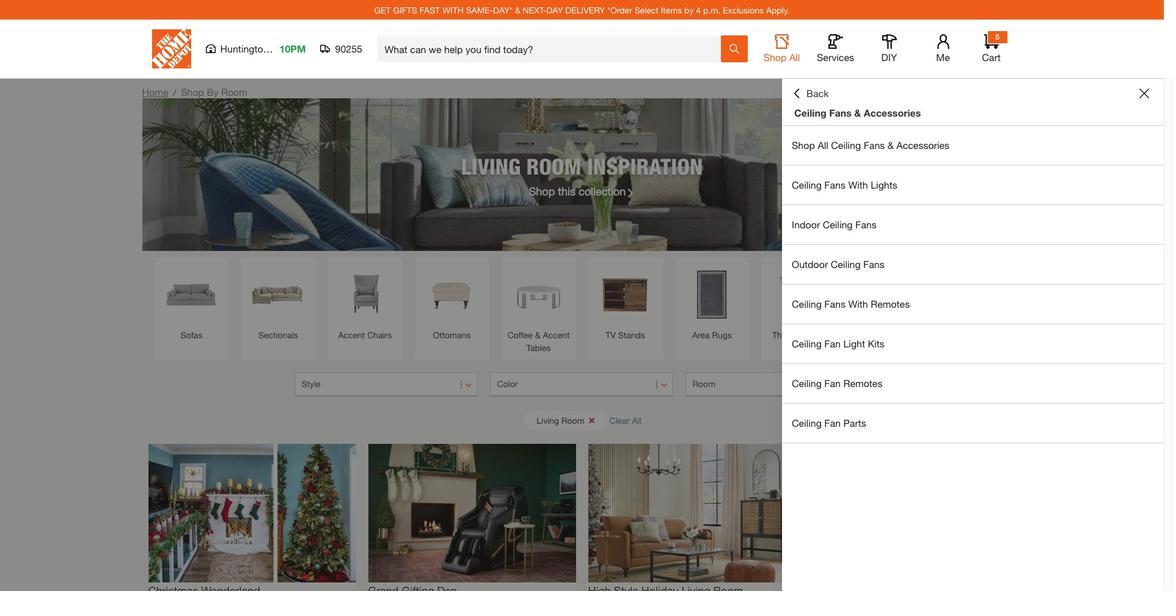 Task type: locate. For each thing, give the bounding box(es) containing it.
accessories up shop all ceiling fans & accessories
[[864, 107, 921, 119]]

fan
[[825, 338, 841, 350], [825, 378, 841, 389], [825, 418, 841, 429]]

ceiling down back button
[[795, 107, 827, 119]]

fans
[[830, 107, 852, 119], [864, 139, 885, 151], [825, 179, 846, 191], [856, 219, 877, 230], [864, 259, 885, 270], [825, 298, 846, 310]]

1 vertical spatial fan
[[825, 378, 841, 389]]

1 vertical spatial all
[[818, 139, 829, 151]]

fan up the ceiling fan parts
[[825, 378, 841, 389]]

sofas image
[[160, 263, 223, 326]]

shop down back button
[[792, 139, 815, 151]]

2 with from the top
[[849, 298, 869, 310]]

select
[[635, 5, 659, 15]]

1 horizontal spatial throw
[[856, 330, 880, 340]]

2 stretchy image image from the left
[[368, 444, 576, 583]]

room
[[221, 86, 248, 98], [527, 153, 582, 179], [693, 379, 716, 389], [562, 415, 585, 426]]

next-
[[523, 5, 547, 15]]

fans down ceiling fans & accessories
[[864, 139, 885, 151]]

clear all button
[[610, 410, 642, 432]]

day
[[547, 5, 563, 15]]

living inside button
[[537, 415, 559, 426]]

menu
[[782, 126, 1165, 444]]

3 stretchy image image from the left
[[588, 444, 796, 583]]

0 vertical spatial fan
[[825, 338, 841, 350]]

ceiling down ceiling fans & accessories
[[832, 139, 861, 151]]

all for shop all ceiling fans & accessories
[[818, 139, 829, 151]]

stretchy image image
[[148, 444, 356, 583], [368, 444, 576, 583], [588, 444, 796, 583]]

fans up ceiling fans with remotes
[[864, 259, 885, 270]]

ottomans link
[[421, 263, 483, 342]]

1 horizontal spatial stretchy image image
[[368, 444, 576, 583]]

1 with from the top
[[849, 179, 869, 191]]

me
[[937, 51, 950, 63]]

ceiling up indoor
[[792, 179, 822, 191]]

all up ceiling fans with lights
[[818, 139, 829, 151]]

exclusions
[[723, 5, 764, 15]]

shop down apply.
[[764, 51, 787, 63]]

style button
[[295, 373, 478, 397]]

remotes
[[871, 298, 910, 310], [844, 378, 883, 389]]

ceiling for ceiling fans with lights
[[792, 179, 822, 191]]

2 horizontal spatial stretchy image image
[[588, 444, 796, 583]]

90255
[[335, 43, 362, 54]]

inspiration
[[587, 153, 703, 179]]

fan inside "link"
[[825, 418, 841, 429]]

fans up shop all ceiling fans & accessories
[[830, 107, 852, 119]]

area
[[693, 330, 710, 340]]

0 horizontal spatial all
[[632, 415, 642, 426]]

ceiling for ceiling fan remotes
[[792, 378, 822, 389]]

shop for shop all ceiling fans & accessories
[[792, 139, 815, 151]]

accent left "chairs"
[[338, 330, 365, 340]]

ceiling fan parts
[[792, 418, 867, 429]]

1 vertical spatial accessories
[[897, 139, 950, 151]]

1 stretchy image image from the left
[[148, 444, 356, 583]]

with for remotes
[[849, 298, 869, 310]]

0 vertical spatial with
[[849, 179, 869, 191]]

ottomans image
[[421, 263, 483, 326]]

accent chairs image
[[334, 263, 396, 326]]

throw pillows image
[[768, 263, 830, 326]]

1 vertical spatial with
[[849, 298, 869, 310]]

style
[[302, 379, 321, 389]]

1 vertical spatial living
[[537, 415, 559, 426]]

2 vertical spatial fan
[[825, 418, 841, 429]]

fan left parts
[[825, 418, 841, 429]]

same-
[[466, 5, 493, 15]]

shop all
[[764, 51, 800, 63]]

2 vertical spatial all
[[632, 415, 642, 426]]

0 horizontal spatial living
[[461, 153, 521, 179]]

all
[[790, 51, 800, 63], [818, 139, 829, 151], [632, 415, 642, 426]]

with left lights
[[849, 179, 869, 191]]

ceiling inside "link"
[[792, 418, 822, 429]]

stands
[[618, 330, 645, 340]]

2 horizontal spatial all
[[818, 139, 829, 151]]

living for living room
[[537, 415, 559, 426]]

& right 'day*'
[[515, 5, 521, 15]]

ceiling fan remotes
[[792, 378, 883, 389]]

room up this
[[527, 153, 582, 179]]

0 horizontal spatial stretchy image image
[[148, 444, 356, 583]]

1 horizontal spatial accent
[[543, 330, 570, 340]]

shop for shop this collection
[[529, 184, 555, 198]]

all up back button
[[790, 51, 800, 63]]

&
[[515, 5, 521, 15], [855, 107, 861, 119], [888, 139, 894, 151], [535, 330, 541, 340]]

ceiling right indoor
[[823, 219, 853, 230]]

shop
[[764, 51, 787, 63], [181, 86, 204, 98], [792, 139, 815, 151], [529, 184, 555, 198]]

rugs
[[712, 330, 732, 340]]

shop this collection link
[[529, 183, 635, 200]]

fans inside indoor ceiling fans link
[[856, 219, 877, 230]]

shop inside button
[[764, 51, 787, 63]]

fan for remotes
[[825, 378, 841, 389]]

1 accent from the left
[[338, 330, 365, 340]]

home / shop by room
[[142, 86, 248, 98]]

1 throw from the left
[[773, 330, 796, 340]]

throw blankets link
[[855, 263, 917, 342]]

5
[[996, 32, 1000, 42]]

remotes up parts
[[844, 378, 883, 389]]

kits
[[868, 338, 885, 350]]

shop all ceiling fans & accessories link
[[782, 126, 1165, 165]]

ceiling
[[795, 107, 827, 119], [832, 139, 861, 151], [792, 179, 822, 191], [823, 219, 853, 230], [831, 259, 861, 270], [792, 298, 822, 310], [792, 338, 822, 350], [792, 378, 822, 389], [792, 418, 822, 429]]

accessories up lights
[[897, 139, 950, 151]]

fan left light
[[825, 338, 841, 350]]

fans inside ceiling fans with lights link
[[825, 179, 846, 191]]

2 throw from the left
[[856, 330, 880, 340]]

1 fan from the top
[[825, 338, 841, 350]]

0 vertical spatial remotes
[[871, 298, 910, 310]]

ceiling up the ceiling fan parts
[[792, 378, 822, 389]]

1 horizontal spatial living
[[537, 415, 559, 426]]

2 fan from the top
[[825, 378, 841, 389]]

throw left pillows at the right of page
[[773, 330, 796, 340]]

with inside ceiling fans with lights link
[[849, 179, 869, 191]]

remotes up throw blankets
[[871, 298, 910, 310]]

all inside button
[[632, 415, 642, 426]]

tv
[[606, 330, 616, 340]]

fans up pillows at the right of page
[[825, 298, 846, 310]]

all inside button
[[790, 51, 800, 63]]

this
[[558, 184, 576, 198]]

fan for light
[[825, 338, 841, 350]]

accent up tables
[[543, 330, 570, 340]]

the home depot logo image
[[152, 29, 191, 68]]

4
[[696, 5, 701, 15]]

fans down lights
[[856, 219, 877, 230]]

with
[[443, 5, 464, 15]]

by
[[685, 5, 694, 15]]

with
[[849, 179, 869, 191], [849, 298, 869, 310]]

sofas link
[[160, 263, 223, 342]]

fans inside outdoor ceiling fans 'link'
[[864, 259, 885, 270]]

ceiling up pillows at the right of page
[[792, 298, 822, 310]]

3 fan from the top
[[825, 418, 841, 429]]

1 horizontal spatial all
[[790, 51, 800, 63]]

clear all
[[610, 415, 642, 426]]

2 accent from the left
[[543, 330, 570, 340]]

0 vertical spatial living
[[461, 153, 521, 179]]

fans up indoor ceiling fans
[[825, 179, 846, 191]]

ceiling fans with remotes link
[[782, 285, 1165, 324]]

ceiling left parts
[[792, 418, 822, 429]]

room right by
[[221, 86, 248, 98]]

ceiling right outdoor
[[831, 259, 861, 270]]

ceiling left light
[[792, 338, 822, 350]]

lights
[[871, 179, 898, 191]]

shop left this
[[529, 184, 555, 198]]

0 vertical spatial all
[[790, 51, 800, 63]]

delivery
[[566, 5, 605, 15]]

tv stands image
[[594, 263, 657, 326]]

0 horizontal spatial throw
[[773, 330, 796, 340]]

throw
[[773, 330, 796, 340], [856, 330, 880, 340]]

shop all ceiling fans & accessories
[[792, 139, 950, 151]]

menu containing shop all ceiling fans & accessories
[[782, 126, 1165, 444]]

living room button
[[525, 412, 608, 430]]

& up lights
[[888, 139, 894, 151]]

shop inside menu
[[792, 139, 815, 151]]

park
[[271, 43, 291, 54]]

& inside coffee & accent tables
[[535, 330, 541, 340]]

room down area
[[693, 379, 716, 389]]

with up light
[[849, 298, 869, 310]]

ceiling for ceiling fans with remotes
[[792, 298, 822, 310]]

ceiling fans with lights
[[792, 179, 898, 191]]

area rugs image
[[681, 263, 744, 326]]

diy
[[882, 51, 898, 63]]

throw left blankets
[[856, 330, 880, 340]]

area rugs link
[[681, 263, 744, 342]]

ceiling for ceiling fans & accessories
[[795, 107, 827, 119]]

shop right /
[[181, 86, 204, 98]]

90255 button
[[321, 43, 363, 55]]

cart
[[982, 51, 1001, 63]]

with inside ceiling fans with remotes link
[[849, 298, 869, 310]]

huntington park
[[220, 43, 291, 54]]

back button
[[792, 87, 829, 100]]

& up tables
[[535, 330, 541, 340]]

living
[[461, 153, 521, 179], [537, 415, 559, 426]]

coffee
[[508, 330, 533, 340]]

all right clear
[[632, 415, 642, 426]]

living room
[[537, 415, 585, 426]]

0 horizontal spatial accent
[[338, 330, 365, 340]]

ceiling fans & accessories
[[795, 107, 921, 119]]



Task type: vqa. For each thing, say whether or not it's contained in the screenshot.
Area Rugs image
yes



Task type: describe. For each thing, give the bounding box(es) containing it.
huntington
[[220, 43, 269, 54]]

throw pillows
[[773, 330, 826, 340]]

light
[[844, 338, 866, 350]]

fast
[[420, 5, 440, 15]]

fan for parts
[[825, 418, 841, 429]]

throw blankets
[[856, 330, 916, 340]]

living for living room inspiration
[[461, 153, 521, 179]]

back
[[807, 87, 829, 99]]

sectionals link
[[247, 263, 310, 342]]

shop this collection
[[529, 184, 626, 198]]

10pm
[[280, 43, 306, 54]]

items
[[661, 5, 682, 15]]

tables
[[527, 343, 551, 353]]

apply.
[[767, 5, 790, 15]]

collection
[[579, 184, 626, 198]]

/
[[173, 87, 176, 98]]

fans inside ceiling fans with remotes link
[[825, 298, 846, 310]]

get gifts fast with same-day* & next-day delivery *order select items by 4 p.m. exclusions apply.
[[374, 5, 790, 15]]

room button
[[686, 373, 870, 397]]

throw blankets image
[[855, 263, 917, 326]]

coffee & accent tables link
[[508, 263, 570, 355]]

room down color 'button'
[[562, 415, 585, 426]]

sectionals image
[[247, 263, 310, 326]]

throw for throw pillows
[[773, 330, 796, 340]]

diy button
[[870, 34, 909, 64]]

coffee & accent tables image
[[508, 263, 570, 326]]

drawer close image
[[1140, 89, 1150, 98]]

indoor ceiling fans
[[792, 219, 877, 230]]

throw pillows link
[[768, 263, 830, 342]]

fans inside shop all ceiling fans & accessories link
[[864, 139, 885, 151]]

p.m.
[[704, 5, 721, 15]]

& inside menu
[[888, 139, 894, 151]]

ceiling for ceiling fan light kits
[[792, 338, 822, 350]]

& up shop all ceiling fans & accessories
[[855, 107, 861, 119]]

shop all button
[[763, 34, 802, 64]]

feedback link image
[[1157, 207, 1174, 273]]

cart 5
[[982, 32, 1001, 63]]

ceiling fans with lights link
[[782, 166, 1165, 205]]

outdoor
[[792, 259, 828, 270]]

outdoor ceiling fans
[[792, 259, 885, 270]]

0 vertical spatial accessories
[[864, 107, 921, 119]]

all for shop all
[[790, 51, 800, 63]]

What can we help you find today? search field
[[385, 36, 720, 62]]

home link
[[142, 86, 168, 98]]

sofas
[[181, 330, 203, 340]]

curtains & drapes image
[[942, 263, 1004, 326]]

color
[[497, 379, 518, 389]]

by
[[207, 86, 219, 98]]

ceiling for ceiling fan parts
[[792, 418, 822, 429]]

day*
[[493, 5, 513, 15]]

parts
[[844, 418, 867, 429]]

throw for throw blankets
[[856, 330, 880, 340]]

services button
[[816, 34, 856, 64]]

pillows
[[799, 330, 826, 340]]

clear
[[610, 415, 630, 426]]

ceiling inside 'link'
[[831, 259, 861, 270]]

ceiling fan light kits link
[[782, 325, 1165, 364]]

accent chairs link
[[334, 263, 396, 342]]

sectionals
[[259, 330, 298, 340]]

all for clear all
[[632, 415, 642, 426]]

indoor ceiling fans link
[[782, 205, 1165, 245]]

with for lights
[[849, 179, 869, 191]]

home
[[142, 86, 168, 98]]

ceiling fan parts link
[[782, 404, 1165, 443]]

ottomans
[[433, 330, 471, 340]]

shop for shop all
[[764, 51, 787, 63]]

gifts
[[393, 5, 417, 15]]

ceiling fan light kits
[[792, 338, 885, 350]]

living room inspiration
[[461, 153, 703, 179]]

outdoor ceiling fans link
[[782, 245, 1165, 284]]

blankets
[[883, 330, 916, 340]]

tv stands link
[[594, 263, 657, 342]]

chairs
[[368, 330, 392, 340]]

ceiling fan remotes link
[[782, 364, 1165, 403]]

tv stands
[[606, 330, 645, 340]]

*order
[[608, 5, 633, 15]]

accessories inside menu
[[897, 139, 950, 151]]

accent inside coffee & accent tables
[[543, 330, 570, 340]]

services
[[817, 51, 855, 63]]

get
[[374, 5, 391, 15]]

1 vertical spatial remotes
[[844, 378, 883, 389]]

color button
[[491, 373, 674, 397]]

coffee & accent tables
[[508, 330, 570, 353]]

area rugs
[[693, 330, 732, 340]]

accent chairs
[[338, 330, 392, 340]]

me button
[[924, 34, 963, 64]]

ceiling fans with remotes
[[792, 298, 910, 310]]



